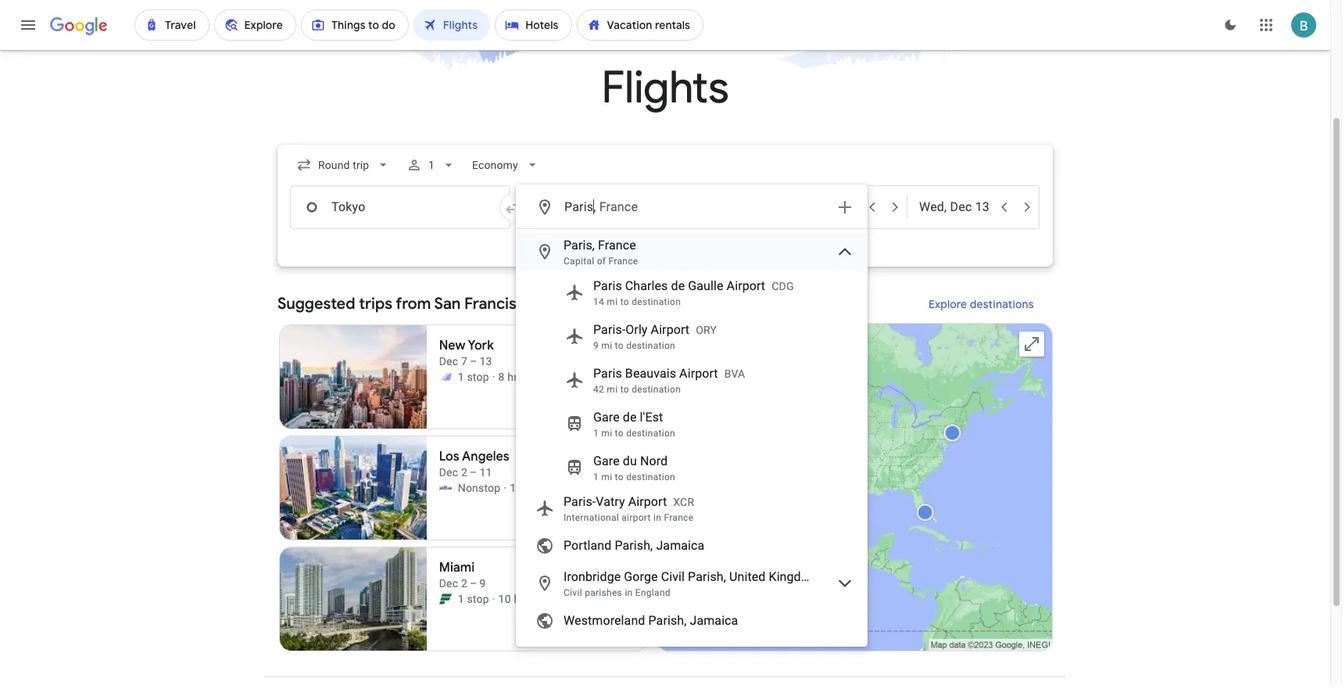 Task type: vqa. For each thing, say whether or not it's contained in the screenshot.


Task type: locate. For each thing, give the bounding box(es) containing it.
beauvais
[[626, 366, 677, 381]]

1 vertical spatial min
[[548, 482, 566, 494]]

paris
[[594, 278, 622, 293], [594, 366, 622, 381]]

international
[[564, 512, 619, 523]]

paris inside "paris beauvais airport bva 42 mi to destination"
[[594, 366, 622, 381]]

stop down 2 – 9
[[467, 593, 489, 605]]

1 stop
[[458, 371, 489, 383], [458, 593, 489, 605]]

suggested trips from san francisco
[[278, 294, 535, 314]]

jamaica inside westmoreland parish, jamaica option
[[690, 613, 739, 628]]

1 vertical spatial  image
[[493, 591, 496, 607]]

Where else? text field
[[564, 188, 827, 226]]

dec up frontier and spirit image
[[439, 355, 459, 368]]

mi right "42" on the left bottom
[[607, 384, 618, 395]]

0 horizontal spatial explore
[[657, 258, 696, 272]]

1 inside popup button
[[429, 159, 435, 171]]

1 vertical spatial dec
[[439, 466, 459, 479]]

explore destinations
[[929, 297, 1035, 311]]

1 inside "gare du nord 1 mi to destination"
[[594, 472, 599, 483]]

hr left 25
[[519, 482, 529, 494]]

list box containing paris, france
[[517, 229, 867, 646]]

mi right 14
[[607, 296, 618, 307]]

destination down nord
[[627, 472, 676, 483]]

1 horizontal spatial in
[[654, 512, 662, 523]]

3 dec from the top
[[439, 577, 459, 590]]

destination inside gare de l'est 1 mi to destination
[[627, 428, 676, 439]]

gare down "42" on the left bottom
[[594, 410, 620, 425]]

paris- up the 9
[[594, 322, 626, 337]]

stop down 7 – 13
[[467, 371, 489, 383]]

jamaica down ironbridge gorge civil parish, united kingdom civil parishes in england
[[690, 613, 739, 628]]

destination down beauvais
[[632, 384, 681, 395]]

paris-orly airport ory 9 mi to destination
[[594, 322, 717, 351]]

westmoreland parish, jamaica option
[[517, 602, 867, 640]]

1 dec from the top
[[439, 355, 459, 368]]

2 paris from the top
[[594, 366, 622, 381]]

0 vertical spatial min
[[536, 371, 555, 383]]

airport left bva
[[680, 366, 719, 381]]

xcr
[[674, 496, 695, 508]]

paris charles de gaulle airport cdg 14 mi to destination
[[594, 278, 794, 307]]

parish, down portland parish, jamaica option
[[688, 569, 727, 584]]

france down xcr
[[664, 512, 694, 523]]

1 horizontal spatial civil
[[661, 569, 685, 584]]

2 vertical spatial dec
[[439, 577, 459, 590]]

to down the $175 at left
[[615, 428, 624, 439]]

destination
[[632, 296, 681, 307], [627, 340, 676, 351], [632, 384, 681, 395], [627, 428, 676, 439], [627, 472, 676, 483]]

dec inside the los angeles dec 2 – 11
[[439, 466, 459, 479]]

0 vertical spatial hr
[[508, 371, 518, 383]]

hr right the 8
[[508, 371, 518, 383]]

de left gaulle
[[672, 278, 685, 293]]

8 hr 46 min
[[499, 371, 555, 383]]

2 vertical spatial hr
[[514, 593, 524, 605]]

capital
[[564, 256, 595, 267]]

gare du nord option
[[517, 446, 867, 490]]

mi right the 9
[[602, 340, 613, 351]]

dec for los
[[439, 466, 459, 479]]

to
[[621, 296, 630, 307], [615, 340, 624, 351], [621, 384, 630, 395], [615, 428, 624, 439], [615, 472, 624, 483]]

paris up 14
[[594, 278, 622, 293]]

to right 14
[[621, 296, 630, 307]]

destination down charles at the top of the page
[[632, 296, 681, 307]]

0 vertical spatial paris-
[[594, 322, 626, 337]]

destination inside paris charles de gaulle airport cdg 14 mi to destination
[[632, 296, 681, 307]]

 image
[[493, 369, 496, 385]]

dec inside 'new york dec 7 – 13'
[[439, 355, 459, 368]]

change appearance image
[[1212, 6, 1250, 44]]

1 paris from the top
[[594, 278, 622, 293]]

mi up vatry
[[602, 472, 613, 483]]

cdg
[[772, 280, 794, 293]]

1 vertical spatial 1 stop
[[458, 593, 489, 605]]

0 vertical spatial stop
[[467, 371, 489, 383]]

parish, for westmoreland
[[649, 613, 687, 628]]

dec down the los
[[439, 466, 459, 479]]

mi down 175 us dollars text box
[[602, 428, 613, 439]]

airport
[[622, 512, 651, 523]]

paris- inside paris-vatry airport xcr international airport in france
[[564, 494, 596, 509]]

1 vertical spatial paris-
[[564, 494, 596, 509]]

paris inside paris charles de gaulle airport cdg 14 mi to destination
[[594, 278, 622, 293]]

stop for york
[[467, 371, 489, 383]]

destination down orly
[[627, 340, 676, 351]]

dec up frontier 'icon' at the bottom left
[[439, 577, 459, 590]]

1 vertical spatial jamaica
[[690, 613, 739, 628]]

jamaica
[[657, 538, 705, 553], [690, 613, 739, 628]]

civil up england
[[661, 569, 685, 584]]

civil down ironbridge
[[564, 587, 583, 598]]

paris- for vatry
[[564, 494, 596, 509]]

1 vertical spatial parish,
[[688, 569, 727, 584]]

min right 2
[[536, 593, 555, 605]]

 image right nonstop
[[504, 480, 507, 496]]

explore
[[657, 258, 696, 272], [929, 297, 968, 311]]

1 horizontal spatial explore
[[929, 297, 968, 311]]

2 stop from the top
[[467, 593, 489, 605]]

0 vertical spatial gare
[[594, 410, 620, 425]]

dec
[[439, 355, 459, 368], [439, 466, 459, 479], [439, 577, 459, 590]]

1 vertical spatial civil
[[564, 587, 583, 598]]

None field
[[290, 151, 398, 179], [466, 151, 547, 179], [290, 151, 398, 179], [466, 151, 547, 179]]

list box inside 'enter your destination' dialog
[[517, 229, 867, 646]]

0 vertical spatial explore
[[657, 258, 696, 272]]

paris- up international on the bottom
[[564, 494, 596, 509]]

Flight search field
[[265, 145, 1066, 647]]

of
[[597, 256, 606, 267]]

stop
[[467, 371, 489, 383], [467, 593, 489, 605]]

airport up airport
[[629, 494, 667, 509]]

paris charles de gaulle airport (cdg) option
[[517, 271, 867, 314]]

nonstop
[[458, 482, 501, 494]]

bva
[[725, 368, 746, 380]]

airport
[[727, 278, 766, 293], [651, 322, 690, 337], [680, 366, 719, 381], [629, 494, 667, 509]]

jamaica inside portland parish, jamaica option
[[657, 538, 705, 553]]

hr left 2
[[514, 593, 524, 605]]

1 vertical spatial in
[[625, 587, 633, 598]]

from
[[396, 294, 431, 314]]

explore left destinations
[[929, 297, 968, 311]]

2 – 11
[[461, 466, 492, 479]]

airport right orly
[[651, 322, 690, 337]]

explore up paris charles de gaulle airport cdg 14 mi to destination
[[657, 258, 696, 272]]

8
[[499, 371, 505, 383]]

airport for paris-vatry airport
[[629, 494, 667, 509]]

jamaica down paris-vatry airport (xcr) option
[[657, 538, 705, 553]]

paris beauvais airport (bva) option
[[517, 358, 867, 402]]

0 vertical spatial  image
[[504, 480, 507, 496]]

to up 175 us dollars text box
[[621, 384, 630, 395]]

in down gorge
[[625, 587, 633, 598]]

None text field
[[290, 185, 511, 229]]

orly
[[626, 322, 648, 337]]

1 horizontal spatial de
[[672, 278, 685, 293]]

1 stop from the top
[[467, 371, 489, 383]]

0 horizontal spatial de
[[623, 410, 637, 425]]

de left 'l'est'
[[623, 410, 637, 425]]

explore for explore
[[657, 258, 696, 272]]

parishes
[[585, 587, 623, 598]]

0 vertical spatial in
[[654, 512, 662, 523]]

to inside paris-orly airport ory 9 mi to destination
[[615, 340, 624, 351]]

1 button
[[401, 146, 463, 184]]

explore for explore destinations
[[929, 297, 968, 311]]

parish,
[[615, 538, 653, 553], [688, 569, 727, 584], [649, 613, 687, 628]]

1
[[429, 159, 435, 171], [458, 371, 464, 383], [594, 428, 599, 439], [594, 472, 599, 483], [510, 482, 516, 494], [458, 593, 464, 605]]

‌,
[[594, 199, 596, 214]]

min right 46
[[536, 371, 555, 383]]

0 horizontal spatial civil
[[564, 587, 583, 598]]

1 1 stop from the top
[[458, 371, 489, 383]]

angeles
[[462, 449, 510, 465]]

46
[[521, 371, 533, 383]]

ory
[[696, 324, 717, 336]]

mi
[[607, 296, 618, 307], [602, 340, 613, 351], [607, 384, 618, 395], [602, 428, 613, 439], [602, 472, 613, 483]]

min
[[536, 371, 555, 383], [548, 482, 566, 494], [536, 593, 555, 605]]

to down du
[[615, 472, 624, 483]]

 image
[[504, 480, 507, 496], [493, 591, 496, 607]]

0 vertical spatial de
[[672, 278, 685, 293]]

min right 25
[[548, 482, 566, 494]]

gare de l'est option
[[517, 402, 867, 446]]

gare de l'est 1 mi to destination
[[594, 410, 676, 439]]

stop for dec
[[467, 593, 489, 605]]

miami
[[439, 560, 475, 576]]

paris-vatry airport xcr international airport in france
[[564, 494, 695, 523]]

1 vertical spatial explore
[[929, 297, 968, 311]]

1 gare from the top
[[594, 410, 620, 425]]

in
[[654, 512, 662, 523], [625, 587, 633, 598]]

france
[[600, 199, 638, 214], [598, 238, 637, 253], [609, 256, 639, 267], [664, 512, 694, 523]]

1 vertical spatial stop
[[467, 593, 489, 605]]

airport for paris beauvais airport
[[680, 366, 719, 381]]

enter your destination dialog
[[516, 185, 868, 647]]

2
[[527, 593, 533, 605]]

0 vertical spatial dec
[[439, 355, 459, 368]]

min for los angeles
[[548, 482, 566, 494]]

destination, select multiple airports image
[[836, 198, 855, 217]]

charles
[[626, 278, 668, 293]]

paris,
[[564, 238, 595, 253]]

airport left cdg
[[727, 278, 766, 293]]

in right airport
[[654, 512, 662, 523]]

gare for gare du nord
[[594, 454, 620, 469]]

destination inside "paris beauvais airport bva 42 mi to destination"
[[632, 384, 681, 395]]

mi inside gare de l'est 1 mi to destination
[[602, 428, 613, 439]]

0 horizontal spatial  image
[[493, 591, 496, 607]]

destination down 'l'est'
[[627, 428, 676, 439]]

hr
[[508, 371, 518, 383], [519, 482, 529, 494], [514, 593, 524, 605]]

2 vertical spatial min
[[536, 593, 555, 605]]

2 dec from the top
[[439, 466, 459, 479]]

2 vertical spatial parish,
[[649, 613, 687, 628]]

destination inside paris-orly airport ory 9 mi to destination
[[627, 340, 676, 351]]

paris-vatry airport (xcr) option
[[517, 490, 867, 527]]

united
[[730, 569, 766, 584]]

1 vertical spatial hr
[[519, 482, 529, 494]]

to right the 9
[[615, 340, 624, 351]]

toggle nearby airports for paris, france image
[[836, 242, 855, 261]]

gare inside gare de l'est 1 mi to destination
[[594, 410, 620, 425]]

de inside gare de l'est 1 mi to destination
[[623, 410, 637, 425]]

0 vertical spatial jamaica
[[657, 538, 705, 553]]

2 1 stop from the top
[[458, 593, 489, 605]]

0 vertical spatial parish,
[[615, 538, 653, 553]]

0 vertical spatial civil
[[661, 569, 685, 584]]

paris-
[[594, 322, 626, 337], [564, 494, 596, 509]]

parish, down england
[[649, 613, 687, 628]]

miami dec 2 – 9
[[439, 560, 486, 590]]

explore inside 'flight' search field
[[657, 258, 696, 272]]

hr for los angeles
[[519, 482, 529, 494]]

0 vertical spatial paris
[[594, 278, 622, 293]]

 image for miami
[[493, 591, 496, 607]]

airport inside paris-orly airport ory 9 mi to destination
[[651, 322, 690, 337]]

gare inside "gare du nord 1 mi to destination"
[[594, 454, 620, 469]]

1 vertical spatial paris
[[594, 366, 622, 381]]

parish, down "$98" at left bottom
[[615, 538, 653, 553]]

0 horizontal spatial in
[[625, 587, 633, 598]]

to inside gare de l'est 1 mi to destination
[[615, 428, 624, 439]]

explore destinations button
[[911, 285, 1054, 323]]

airport for paris-orly airport
[[651, 322, 690, 337]]

 image left 10
[[493, 591, 496, 607]]

paris up "42" on the left bottom
[[594, 366, 622, 381]]

explore inside suggested trips from san francisco region
[[929, 297, 968, 311]]

1 horizontal spatial  image
[[504, 480, 507, 496]]

1 vertical spatial gare
[[594, 454, 620, 469]]

7 – 13
[[461, 355, 492, 368]]

paris- inside paris-orly airport ory 9 mi to destination
[[594, 322, 626, 337]]

min for miami
[[536, 593, 555, 605]]

0 vertical spatial 1 stop
[[458, 371, 489, 383]]

2 gare from the top
[[594, 454, 620, 469]]

airport inside paris-vatry airport xcr international airport in france
[[629, 494, 667, 509]]

1 stop down 2 – 9
[[458, 593, 489, 605]]

destination inside "gare du nord 1 mi to destination"
[[627, 472, 676, 483]]

civil
[[661, 569, 685, 584], [564, 587, 583, 598]]

14
[[594, 296, 605, 307]]

gaulle
[[689, 278, 724, 293]]

list box
[[517, 229, 867, 646]]

1 stop down 7 – 13
[[458, 371, 489, 383]]

de
[[672, 278, 685, 293], [623, 410, 637, 425]]

gare left du
[[594, 454, 620, 469]]

mi inside "gare du nord 1 mi to destination"
[[602, 472, 613, 483]]

gare
[[594, 410, 620, 425], [594, 454, 620, 469]]

1 vertical spatial de
[[623, 410, 637, 425]]

airport inside "paris beauvais airport bva 42 mi to destination"
[[680, 366, 719, 381]]



Task type: describe. For each thing, give the bounding box(es) containing it.
ironbridge gorge civil parish, united kingdom option
[[517, 565, 867, 602]]

portland parish, jamaica option
[[517, 527, 867, 565]]

98 US dollars text field
[[616, 516, 635, 530]]

25
[[532, 482, 545, 494]]

 image for los angeles
[[504, 480, 507, 496]]

mi inside paris charles de gaulle airport cdg 14 mi to destination
[[607, 296, 618, 307]]

francisco
[[465, 294, 535, 314]]

1 stop for dec
[[458, 593, 489, 605]]

new
[[439, 338, 466, 354]]

paris, france option
[[517, 233, 867, 271]]

10
[[499, 593, 511, 605]]

trips
[[359, 294, 393, 314]]

to inside paris charles de gaulle airport cdg 14 mi to destination
[[621, 296, 630, 307]]

vatry
[[596, 494, 625, 509]]

dec for new
[[439, 355, 459, 368]]

de inside paris charles de gaulle airport cdg 14 mi to destination
[[672, 278, 685, 293]]

kingdom
[[769, 569, 820, 584]]

destinations
[[971, 297, 1035, 311]]

portland parish, jamaica
[[564, 538, 705, 553]]

airport inside paris charles de gaulle airport cdg 14 mi to destination
[[727, 278, 766, 293]]

in inside ironbridge gorge civil parish, united kingdom civil parishes in england
[[625, 587, 633, 598]]

$98
[[616, 516, 635, 530]]

min for new york
[[536, 371, 555, 383]]

$175
[[612, 405, 635, 419]]

ironbridge
[[564, 569, 621, 584]]

frontier and spirit image
[[439, 371, 452, 383]]

gorge
[[624, 569, 658, 584]]

france up the of
[[598, 238, 637, 253]]

portland
[[564, 538, 612, 553]]

Return text field
[[920, 186, 992, 228]]

ironbridge gorge civil parish, united kingdom civil parishes in england
[[564, 569, 820, 598]]

york
[[468, 338, 494, 354]]

jetblue image
[[439, 482, 452, 494]]

jamaica for portland parish, jamaica
[[657, 538, 705, 553]]

new york dec 7 – 13
[[439, 338, 494, 368]]

paris, france capital of france
[[564, 238, 639, 267]]

parish, inside ironbridge gorge civil parish, united kingdom civil parishes in england
[[688, 569, 727, 584]]

1 inside gare de l'est 1 mi to destination
[[594, 428, 599, 439]]

flights
[[602, 60, 729, 116]]

jamaica for westmoreland parish, jamaica
[[690, 613, 739, 628]]

1 stop for york
[[458, 371, 489, 383]]

westmoreland parish, jamaica
[[564, 613, 739, 628]]

Departure text field
[[788, 186, 860, 228]]

in inside paris-vatry airport xcr international airport in france
[[654, 512, 662, 523]]

parish, for portland
[[615, 538, 653, 553]]

explore button
[[623, 250, 708, 281]]

paris-orly airport (ory) option
[[517, 314, 867, 358]]

9
[[594, 340, 599, 351]]

france right ‌,
[[600, 199, 638, 214]]

gare du nord 1 mi to destination
[[594, 454, 676, 483]]

to inside "gare du nord 1 mi to destination"
[[615, 472, 624, 483]]

suggested
[[278, 294, 356, 314]]

westmoreland
[[564, 613, 646, 628]]

10 hr 2 min
[[499, 593, 555, 605]]

175 US dollars text field
[[612, 405, 635, 419]]

42
[[594, 384, 605, 395]]

paris- for orly
[[594, 322, 626, 337]]

france inside paris-vatry airport xcr international airport in france
[[664, 512, 694, 523]]

frontier image
[[439, 593, 452, 605]]

san
[[434, 294, 461, 314]]

1 hr 25 min
[[510, 482, 566, 494]]

france right the of
[[609, 256, 639, 267]]

mi inside paris-orly airport ory 9 mi to destination
[[602, 340, 613, 351]]

paris for paris beauvais airport
[[594, 366, 622, 381]]

los
[[439, 449, 460, 465]]

los angeles dec 2 – 11
[[439, 449, 510, 479]]

nord
[[641, 454, 668, 469]]

dec inside miami dec 2 – 9
[[439, 577, 459, 590]]

england
[[636, 587, 671, 598]]

hr for miami
[[514, 593, 524, 605]]

main menu image
[[19, 16, 38, 34]]

paris beauvais airport bva 42 mi to destination
[[594, 366, 746, 395]]

2 – 9
[[461, 577, 486, 590]]

paris for paris charles de gaulle airport
[[594, 278, 622, 293]]

suggested trips from san francisco region
[[278, 285, 1054, 658]]

‌, france
[[594, 199, 638, 214]]

l'est
[[640, 410, 664, 425]]

toggle nearby airports for ironbridge gorge civil parish, united kingdom image
[[836, 574, 855, 593]]

gare for gare de l'est
[[594, 410, 620, 425]]

du
[[623, 454, 637, 469]]

hr for new york
[[508, 371, 518, 383]]

to inside "paris beauvais airport bva 42 mi to destination"
[[621, 384, 630, 395]]

mi inside "paris beauvais airport bva 42 mi to destination"
[[607, 384, 618, 395]]



